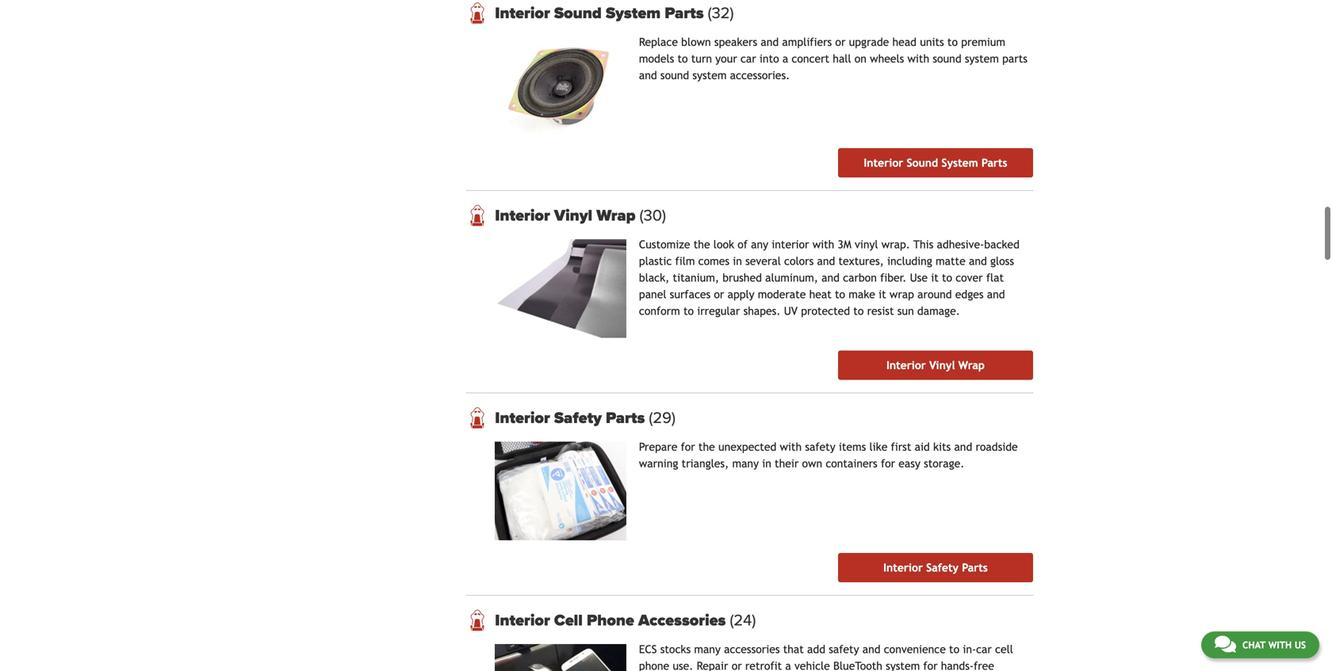 Task type: locate. For each thing, give the bounding box(es) containing it.
interior sound system parts
[[495, 4, 708, 23], [864, 157, 1008, 169]]

0 vertical spatial wrap
[[597, 206, 636, 225]]

apply
[[728, 288, 755, 301]]

in up brushed
[[733, 255, 742, 268]]

0 horizontal spatial or
[[714, 288, 724, 301]]

aluminum,
[[765, 272, 818, 285]]

0 vertical spatial interior vinyl wrap
[[495, 206, 640, 225]]

0 horizontal spatial interior sound system parts
[[495, 4, 708, 23]]

us
[[1295, 640, 1306, 651]]

interior cell phone accessories link
[[495, 612, 1033, 631]]

wrap for bottom interior vinyl wrap link
[[959, 359, 985, 372]]

0 vertical spatial interior sound system parts link
[[495, 4, 1033, 23]]

0 horizontal spatial vinyl
[[554, 206, 593, 225]]

and up 'heat'
[[822, 272, 840, 285]]

or up the irregular
[[714, 288, 724, 301]]

brushed
[[723, 272, 762, 285]]

1 vertical spatial or
[[714, 288, 724, 301]]

1 vertical spatial for
[[881, 458, 896, 470]]

cell
[[554, 612, 583, 631]]

it up "resist"
[[879, 288, 887, 301]]

0 horizontal spatial wrap
[[597, 206, 636, 225]]

to
[[948, 36, 958, 49], [678, 53, 688, 65], [942, 272, 953, 285], [835, 288, 846, 301], [684, 305, 694, 318], [854, 305, 864, 318]]

for up triangles,
[[681, 441, 695, 454]]

in inside prepare for the unexpected with safety items like first aid kits and roadside warning triangles, many in their own containers for easy storage.
[[762, 458, 772, 470]]

1 horizontal spatial system
[[942, 157, 979, 169]]

accessories.
[[730, 69, 790, 82]]

blown
[[681, 36, 711, 49]]

and right the kits on the bottom of the page
[[955, 441, 973, 454]]

system
[[965, 53, 999, 65], [693, 69, 727, 82]]

wrap for topmost interior vinyl wrap link
[[597, 206, 636, 225]]

0 horizontal spatial sound
[[661, 69, 689, 82]]

with left 3m
[[813, 239, 835, 251]]

with left us
[[1269, 640, 1292, 651]]

0 horizontal spatial interior vinyl wrap
[[495, 206, 640, 225]]

1 horizontal spatial in
[[762, 458, 772, 470]]

0 vertical spatial sound
[[554, 4, 602, 23]]

0 horizontal spatial it
[[879, 288, 887, 301]]

with inside customize the look of any interior with 3m vinyl wrap. this adhesive-backed plastic film comes in several colors and textures, including matte and gloss black, titanium, brushed aluminum, and carbon fiber. use it to cover flat panel surfaces or apply moderate heat to make it wrap around edges and conform to irregular shapes. uv protected to resist sun damage.
[[813, 239, 835, 251]]

0 horizontal spatial system
[[693, 69, 727, 82]]

safety
[[554, 409, 602, 428], [927, 562, 959, 575]]

interior safety parts thumbnail image image
[[495, 442, 627, 541]]

interior safety parts
[[495, 409, 649, 428], [884, 562, 988, 575]]

in left their
[[762, 458, 772, 470]]

and down flat at the top right of page
[[987, 288, 1005, 301]]

sound down units
[[933, 53, 962, 65]]

interior
[[495, 4, 550, 23], [864, 157, 904, 169], [495, 206, 550, 225], [887, 359, 926, 372], [495, 409, 550, 428], [884, 562, 923, 575], [495, 612, 550, 631]]

vinyl for bottom interior vinyl wrap link
[[930, 359, 955, 372]]

for down like
[[881, 458, 896, 470]]

irregular
[[697, 305, 740, 318]]

chat with us link
[[1202, 632, 1320, 659]]

vinyl for topmost interior vinyl wrap link
[[554, 206, 593, 225]]

interior vinyl wrap up interior vinyl wrap thumbnail image
[[495, 206, 640, 225]]

wrap
[[597, 206, 636, 225], [959, 359, 985, 372]]

on
[[855, 53, 867, 65]]

0 vertical spatial interior safety parts link
[[495, 409, 1033, 428]]

aid
[[915, 441, 930, 454]]

0 horizontal spatial interior safety parts
[[495, 409, 649, 428]]

1 horizontal spatial sound
[[907, 157, 938, 169]]

plastic
[[639, 255, 672, 268]]

heat
[[809, 288, 832, 301]]

1 vertical spatial system
[[693, 69, 727, 82]]

damage.
[[918, 305, 960, 318]]

1 vertical spatial interior safety parts
[[884, 562, 988, 575]]

it right use
[[931, 272, 939, 285]]

vinyl
[[855, 239, 878, 251]]

sound down models
[[661, 69, 689, 82]]

0 vertical spatial vinyl
[[554, 206, 593, 225]]

the up comes at the right top of the page
[[694, 239, 710, 251]]

with
[[908, 53, 930, 65], [813, 239, 835, 251], [780, 441, 802, 454], [1269, 640, 1292, 651]]

to left turn
[[678, 53, 688, 65]]

1 vertical spatial the
[[699, 441, 715, 454]]

several
[[746, 255, 781, 268]]

the up triangles,
[[699, 441, 715, 454]]

to down surfaces
[[684, 305, 694, 318]]

use
[[910, 272, 928, 285]]

interior safety parts for top interior safety parts link
[[495, 409, 649, 428]]

and up cover
[[969, 255, 987, 268]]

1 vertical spatial vinyl
[[930, 359, 955, 372]]

1 horizontal spatial or
[[836, 36, 846, 49]]

easy
[[899, 458, 921, 470]]

to down matte on the right of page
[[942, 272, 953, 285]]

first
[[891, 441, 912, 454]]

1 vertical spatial interior vinyl wrap
[[887, 359, 985, 372]]

1 horizontal spatial for
[[881, 458, 896, 470]]

carbon
[[843, 272, 877, 285]]

with inside chat with us link
[[1269, 640, 1292, 651]]

and inside prepare for the unexpected with safety items like first aid kits and roadside warning triangles, many in their own containers for easy storage.
[[955, 441, 973, 454]]

upgrade
[[849, 36, 889, 49]]

this
[[914, 239, 934, 251]]

speakers
[[715, 36, 758, 49]]

in
[[733, 255, 742, 268], [762, 458, 772, 470]]

1 vertical spatial safety
[[927, 562, 959, 575]]

interior safety parts link
[[495, 409, 1033, 428], [838, 554, 1033, 583]]

1 vertical spatial interior safety parts link
[[838, 554, 1033, 583]]

or inside customize the look of any interior with 3m vinyl wrap. this adhesive-backed plastic film comes in several colors and textures, including matte and gloss black, titanium, brushed aluminum, and carbon fiber. use it to cover flat panel surfaces or apply moderate heat to make it wrap around edges and conform to irregular shapes. uv protected to resist sun damage.
[[714, 288, 724, 301]]

interior vinyl wrap link down damage.
[[838, 351, 1033, 380]]

0 vertical spatial the
[[694, 239, 710, 251]]

system down premium
[[965, 53, 999, 65]]

or up hall
[[836, 36, 846, 49]]

vinyl down damage.
[[930, 359, 955, 372]]

titanium,
[[673, 272, 719, 285]]

accessories
[[639, 612, 726, 631]]

sound
[[933, 53, 962, 65], [661, 69, 689, 82]]

vinyl up interior vinyl wrap thumbnail image
[[554, 206, 593, 225]]

0 horizontal spatial system
[[606, 4, 661, 23]]

with up their
[[780, 441, 802, 454]]

into
[[760, 53, 779, 65]]

0 vertical spatial for
[[681, 441, 695, 454]]

hall
[[833, 53, 852, 65]]

matte
[[936, 255, 966, 268]]

parts
[[665, 4, 704, 23], [982, 157, 1008, 169], [606, 409, 645, 428], [962, 562, 988, 575]]

uv
[[784, 305, 798, 318]]

the inside prepare for the unexpected with safety items like first aid kits and roadside warning triangles, many in their own containers for easy storage.
[[699, 441, 715, 454]]

1 horizontal spatial interior vinyl wrap
[[887, 359, 985, 372]]

1 horizontal spatial vinyl
[[930, 359, 955, 372]]

with inside prepare for the unexpected with safety items like first aid kits and roadside warning triangles, many in their own containers for easy storage.
[[780, 441, 802, 454]]

for
[[681, 441, 695, 454], [881, 458, 896, 470]]

interior vinyl wrap down damage.
[[887, 359, 985, 372]]

1 horizontal spatial interior sound system parts
[[864, 157, 1008, 169]]

1 vertical spatial sound
[[661, 69, 689, 82]]

it
[[931, 272, 939, 285], [879, 288, 887, 301]]

1 vertical spatial wrap
[[959, 359, 985, 372]]

items
[[839, 441, 866, 454]]

0 vertical spatial interior sound system parts
[[495, 4, 708, 23]]

amplifiers
[[782, 36, 832, 49]]

the
[[694, 239, 710, 251], [699, 441, 715, 454]]

make
[[849, 288, 876, 301]]

interior vinyl wrap link up any
[[495, 206, 1033, 225]]

0 vertical spatial in
[[733, 255, 742, 268]]

system
[[606, 4, 661, 23], [942, 157, 979, 169]]

1 horizontal spatial sound
[[933, 53, 962, 65]]

replace
[[639, 36, 678, 49]]

triangles,
[[682, 458, 729, 470]]

of
[[738, 239, 748, 251]]

0 vertical spatial safety
[[554, 409, 602, 428]]

0 horizontal spatial for
[[681, 441, 695, 454]]

1 vertical spatial interior sound system parts link
[[838, 148, 1033, 178]]

in inside customize the look of any interior with 3m vinyl wrap. this adhesive-backed plastic film comes in several colors and textures, including matte and gloss black, titanium, brushed aluminum, and carbon fiber. use it to cover flat panel surfaces or apply moderate heat to make it wrap around edges and conform to irregular shapes. uv protected to resist sun damage.
[[733, 255, 742, 268]]

0 vertical spatial or
[[836, 36, 846, 49]]

system down turn
[[693, 69, 727, 82]]

0 vertical spatial interior safety parts
[[495, 409, 649, 428]]

car
[[741, 53, 756, 65]]

interior sound system parts thumbnail image image
[[495, 37, 627, 136]]

0 vertical spatial it
[[931, 272, 939, 285]]

1 horizontal spatial interior safety parts
[[884, 562, 988, 575]]

1 horizontal spatial safety
[[927, 562, 959, 575]]

with down units
[[908, 53, 930, 65]]

interior safety parts for interior safety parts link to the bottom
[[884, 562, 988, 575]]

interior vinyl wrap
[[495, 206, 640, 225], [887, 359, 985, 372]]

sound
[[554, 4, 602, 23], [907, 157, 938, 169]]

safety
[[805, 441, 836, 454]]

1 vertical spatial sound
[[907, 157, 938, 169]]

chat
[[1243, 640, 1266, 651]]

0 horizontal spatial in
[[733, 255, 742, 268]]

moderate
[[758, 288, 806, 301]]

vinyl
[[554, 206, 593, 225], [930, 359, 955, 372]]

0 horizontal spatial sound
[[554, 4, 602, 23]]

1 horizontal spatial wrap
[[959, 359, 985, 372]]

1 vertical spatial in
[[762, 458, 772, 470]]

comments image
[[1215, 635, 1236, 654]]

interior vinyl wrap for topmost interior vinyl wrap link
[[495, 206, 640, 225]]

0 vertical spatial system
[[965, 53, 999, 65]]



Task type: describe. For each thing, give the bounding box(es) containing it.
0 vertical spatial system
[[606, 4, 661, 23]]

comes
[[699, 255, 730, 268]]

0 vertical spatial interior vinyl wrap link
[[495, 206, 1033, 225]]

and up into
[[761, 36, 779, 49]]

edges
[[956, 288, 984, 301]]

a
[[783, 53, 789, 65]]

gloss
[[991, 255, 1014, 268]]

and right colors
[[817, 255, 835, 268]]

to down make
[[854, 305, 864, 318]]

shapes.
[[744, 305, 781, 318]]

0 horizontal spatial safety
[[554, 409, 602, 428]]

colors
[[784, 255, 814, 268]]

protected
[[801, 305, 850, 318]]

like
[[870, 441, 888, 454]]

to right units
[[948, 36, 958, 49]]

around
[[918, 288, 952, 301]]

1 vertical spatial interior sound system parts
[[864, 157, 1008, 169]]

or inside 'replace blown speakers and amplifiers or upgrade head units to premium models to turn your car into a concert hall on wheels with sound system parts and sound system accessories.'
[[836, 36, 846, 49]]

roadside
[[976, 441, 1018, 454]]

black,
[[639, 272, 670, 285]]

interior vinyl wrap thumbnail image image
[[495, 240, 627, 338]]

units
[[920, 36, 944, 49]]

phone
[[587, 612, 634, 631]]

interior cell phone accessories thumbnail image image
[[495, 645, 627, 672]]

adhesive-
[[937, 239, 985, 251]]

customize
[[639, 239, 690, 251]]

your
[[716, 53, 737, 65]]

premium
[[961, 36, 1006, 49]]

wheels
[[870, 53, 904, 65]]

to right 'heat'
[[835, 288, 846, 301]]

look
[[714, 239, 734, 251]]

surfaces
[[670, 288, 711, 301]]

kits
[[934, 441, 951, 454]]

including
[[888, 255, 933, 268]]

1 vertical spatial system
[[942, 157, 979, 169]]

in for interior vinyl wrap
[[733, 255, 742, 268]]

fiber.
[[880, 272, 907, 285]]

turn
[[691, 53, 712, 65]]

and down models
[[639, 69, 657, 82]]

chat with us
[[1243, 640, 1306, 651]]

models
[[639, 53, 674, 65]]

wrap
[[890, 288, 914, 301]]

resist
[[867, 305, 894, 318]]

the inside customize the look of any interior with 3m vinyl wrap. this adhesive-backed plastic film comes in several colors and textures, including matte and gloss black, titanium, brushed aluminum, and carbon fiber. use it to cover flat panel surfaces or apply moderate heat to make it wrap around edges and conform to irregular shapes. uv protected to resist sun damage.
[[694, 239, 710, 251]]

parts
[[1003, 53, 1028, 65]]

with inside 'replace blown speakers and amplifiers or upgrade head units to premium models to turn your car into a concert hall on wheels with sound system parts and sound system accessories.'
[[908, 53, 930, 65]]

interior cell phone accessories
[[495, 612, 730, 631]]

own
[[802, 458, 823, 470]]

film
[[675, 255, 695, 268]]

interior vinyl wrap for bottom interior vinyl wrap link
[[887, 359, 985, 372]]

many
[[732, 458, 759, 470]]

backed
[[985, 239, 1020, 251]]

any
[[751, 239, 769, 251]]

storage.
[[924, 458, 965, 470]]

1 vertical spatial it
[[879, 288, 887, 301]]

conform
[[639, 305, 680, 318]]

unexpected
[[719, 441, 777, 454]]

prepare for the unexpected with safety items like first aid kits and roadside warning triangles, many in their own containers for easy storage.
[[639, 441, 1018, 470]]

containers
[[826, 458, 878, 470]]

3m
[[838, 239, 852, 251]]

replace blown speakers and amplifiers or upgrade head units to premium models to turn your car into a concert hall on wheels with sound system parts and sound system accessories.
[[639, 36, 1028, 82]]

in for interior safety parts
[[762, 458, 772, 470]]

cover
[[956, 272, 983, 285]]

concert
[[792, 53, 830, 65]]

flat
[[987, 272, 1004, 285]]

1 horizontal spatial it
[[931, 272, 939, 285]]

0 vertical spatial sound
[[933, 53, 962, 65]]

panel
[[639, 288, 667, 301]]

their
[[775, 458, 799, 470]]

prepare
[[639, 441, 678, 454]]

textures,
[[839, 255, 884, 268]]

interior
[[772, 239, 809, 251]]

sun
[[898, 305, 914, 318]]

1 horizontal spatial system
[[965, 53, 999, 65]]

head
[[893, 36, 917, 49]]

customize the look of any interior with 3m vinyl wrap. this adhesive-backed plastic film comes in several colors and textures, including matte and gloss black, titanium, brushed aluminum, and carbon fiber. use it to cover flat panel surfaces or apply moderate heat to make it wrap around edges and conform to irregular shapes. uv protected to resist sun damage.
[[639, 239, 1020, 318]]

wrap.
[[882, 239, 911, 251]]

1 vertical spatial interior vinyl wrap link
[[838, 351, 1033, 380]]

warning
[[639, 458, 678, 470]]



Task type: vqa. For each thing, say whether or not it's contained in the screenshot.
models
yes



